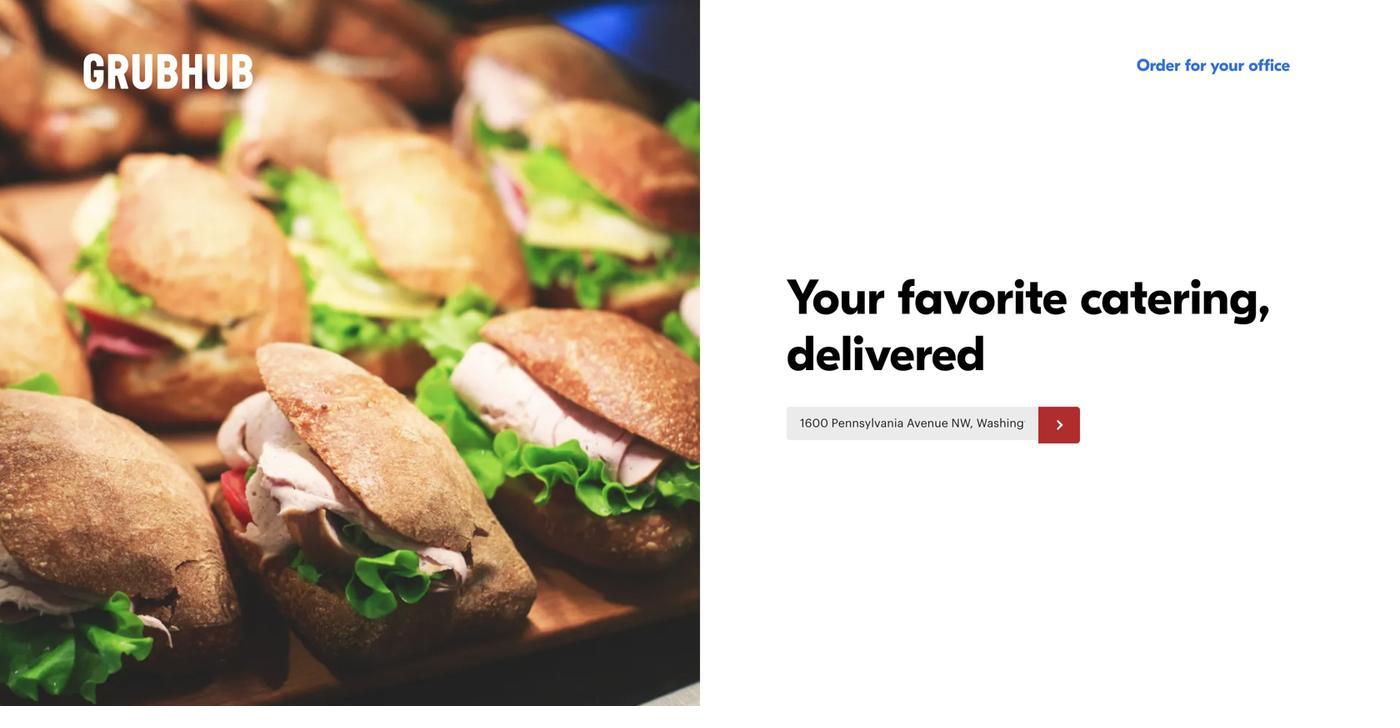 Task type: describe. For each thing, give the bounding box(es) containing it.
delivered
[[787, 326, 986, 384]]

catering,
[[1081, 270, 1270, 327]]

favorite
[[898, 270, 1068, 327]]

order
[[1137, 55, 1181, 75]]

Enter a delivery address text field
[[787, 407, 1039, 440]]

16 image
[[1053, 418, 1066, 431]]



Task type: locate. For each thing, give the bounding box(es) containing it.
order for your office link
[[1137, 55, 1291, 75]]

order for your office
[[1137, 55, 1291, 75]]

your
[[787, 270, 885, 327]]

office
[[1249, 55, 1291, 75]]

your favorite catering, delivered
[[787, 270, 1270, 384]]

your
[[1211, 55, 1245, 75]]

grubhub logo image
[[83, 53, 253, 90]]

for
[[1185, 55, 1207, 75]]



Task type: vqa. For each thing, say whether or not it's contained in the screenshot.
Amazon Pay accounts the +
no



